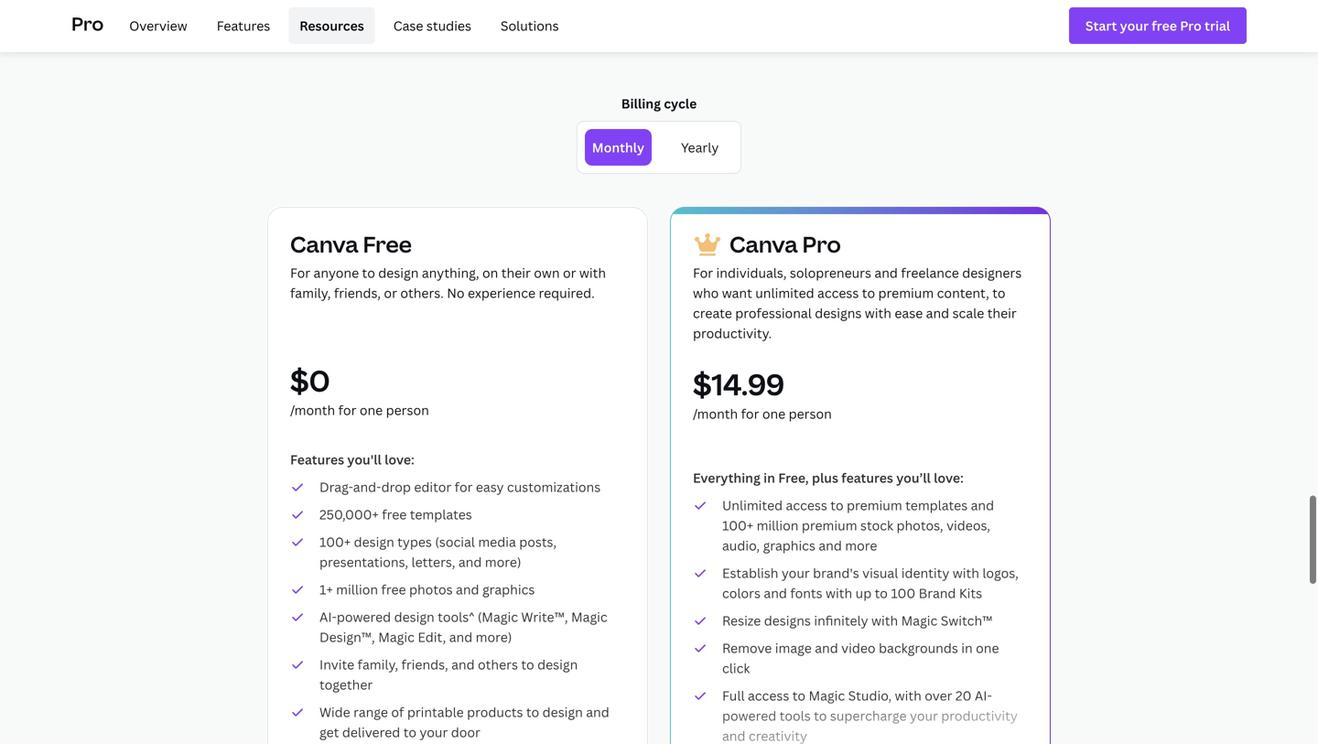 Task type: locate. For each thing, give the bounding box(es) containing it.
your left studies
[[385, 8, 417, 28]]

solo?
[[281, 8, 318, 28]]

pro element
[[71, 0, 1247, 51]]

increase
[[321, 8, 381, 28]]

your
[[385, 8, 417, 28], [573, 8, 606, 28], [728, 8, 761, 28], [954, 8, 986, 28]]

features
[[217, 17, 270, 34]]

your right build
[[728, 8, 761, 28]]

solutions link
[[490, 7, 570, 44]]

with
[[829, 8, 860, 28]]

features link
[[206, 7, 281, 44]]

case studies link
[[382, 7, 482, 44]]

brand,
[[609, 8, 655, 28]]

canva.
[[863, 8, 911, 28]]

resources link
[[289, 7, 375, 44]]

menu bar inside pro element
[[111, 7, 570, 44]]

menu bar
[[111, 7, 570, 44]]

manage
[[514, 8, 570, 28]]

your left the brand,
[[573, 8, 606, 28]]

4 your from the left
[[954, 8, 986, 28]]

menu bar containing overview
[[111, 7, 570, 44]]

your left free
[[954, 8, 986, 28]]

start your free pro trial image
[[1086, 15, 1230, 36]]



Task type: describe. For each thing, give the bounding box(es) containing it.
overview link
[[118, 7, 198, 44]]

today.
[[1054, 8, 1098, 28]]

business
[[764, 8, 826, 28]]

productivity,
[[421, 8, 511, 28]]

case
[[393, 17, 423, 34]]

working
[[221, 8, 278, 28]]

trial
[[1022, 8, 1050, 28]]

case studies
[[393, 17, 471, 34]]

pro
[[71, 11, 104, 36]]

build
[[689, 8, 725, 28]]

1 your from the left
[[385, 8, 417, 28]]

3 your from the left
[[728, 8, 761, 28]]

overview
[[129, 17, 187, 34]]

solutions
[[501, 17, 559, 34]]

studies
[[426, 17, 471, 34]]

start
[[915, 8, 950, 28]]

2 your from the left
[[573, 8, 606, 28]]

resources
[[300, 17, 364, 34]]

working solo? increase your productivity, manage your brand, and build your business with canva. start your free trial today.
[[221, 8, 1098, 28]]

free
[[990, 8, 1018, 28]]

and
[[659, 8, 685, 28]]



Task type: vqa. For each thing, say whether or not it's contained in the screenshot.
Overview link
yes



